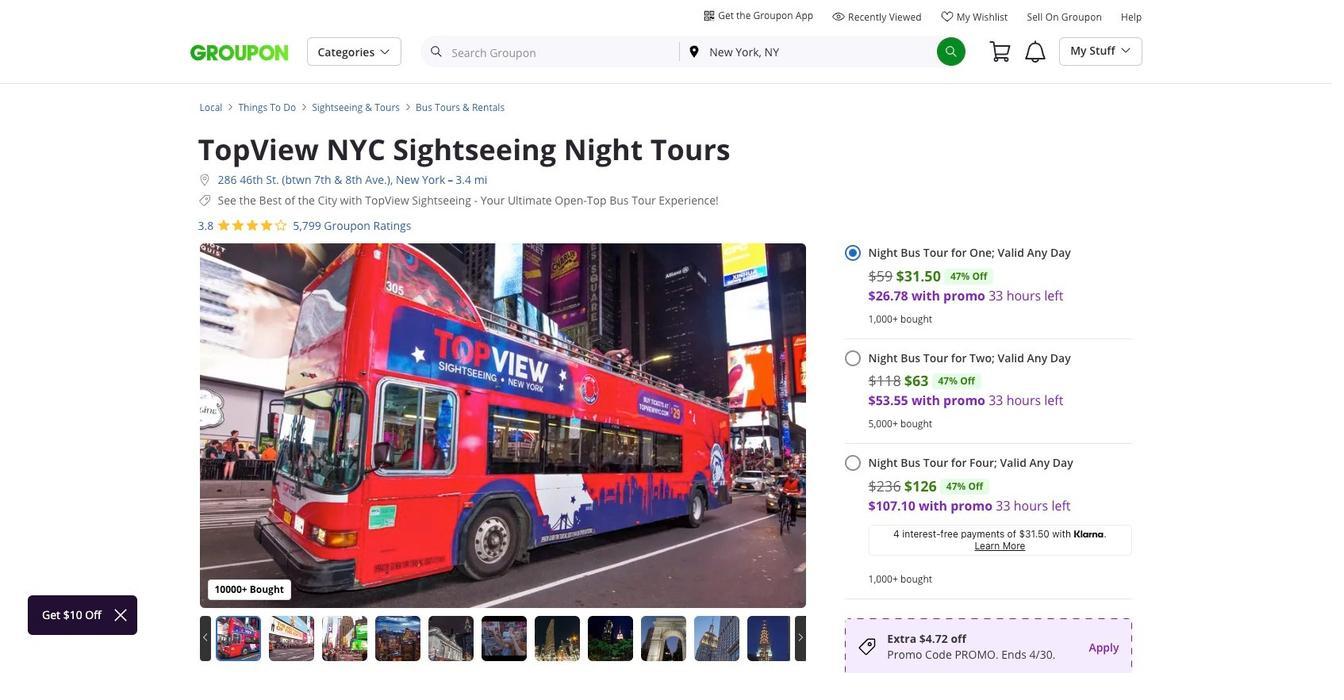 Task type: vqa. For each thing, say whether or not it's contained in the screenshot.
Image 8: Up to $110 Off Night Bus Tour of NYC from TopView Sightseeing
yes



Task type: describe. For each thing, give the bounding box(es) containing it.
thumbnail 1 option
[[215, 616, 261, 662]]

Search Groupon search field
[[421, 36, 967, 67]]

thumbnail 2 option
[[269, 616, 314, 662]]

groupon image
[[190, 43, 288, 61]]

thumbnail 6 option
[[481, 616, 542, 662]]

image 11: up to $110 off night bus tour of nyc from topview sightseeing image
[[800, 616, 845, 662]]

thumbnail 10 option
[[694, 616, 739, 662]]

image 2: up to $110 off night bus tour of nyc from topview sightseeing image
[[269, 616, 314, 662]]

image 10: up to $110 off night bus tour of nyc from topview sightseeing image
[[747, 616, 792, 662]]

image 9: up to $110 off night bus tour of nyc from topview sightseeing image
[[694, 616, 739, 662]]

image 3: up to $110 off night bus tour of nyc from topview sightseeing image
[[322, 616, 367, 662]]

thumbnail 7 option
[[534, 616, 580, 662]]

subtitle info image
[[198, 174, 211, 186]]

subtitle info image
[[198, 195, 211, 207]]

notifications inbox image
[[1023, 39, 1048, 64]]



Task type: locate. For each thing, give the bounding box(es) containing it.
Search Groupon search field
[[422, 37, 679, 66]]

video 1: up to $110 off night bus tour of nyc from topview sightseeing image
[[481, 616, 542, 662]]

image 7: up to $110 off night bus tour of nyc from topview sightseeing image
[[588, 616, 633, 662]]

thumbnail 4 option
[[375, 616, 420, 662]]

thumbnail 3 option
[[322, 616, 367, 662]]

image 5: up to $110 off night bus tour of nyc from topview sightseeing image
[[428, 616, 473, 662]]

thumbnail 9 option
[[641, 616, 686, 662]]

list box
[[215, 616, 845, 662]]

New York, NY search field
[[680, 37, 937, 66]]

image 6: up to $110 off night bus tour of nyc from topview sightseeing image
[[534, 616, 580, 662]]

image 4: up to $110 off night bus tour of nyc from topview sightseeing image
[[375, 616, 420, 662]]

image 1: up to $110 off night bus tour of nyc from topview sightseeing ,selected image
[[215, 616, 261, 662]]

thumbnail 11 option
[[747, 616, 792, 662]]

thumbnail 8 option
[[588, 616, 633, 662]]

thumbnail 5 option
[[428, 616, 473, 662]]

search image
[[945, 45, 958, 58]]

image 8: up to $110 off night bus tour of nyc from topview sightseeing image
[[641, 616, 686, 662]]

search element
[[937, 37, 966, 66]]



